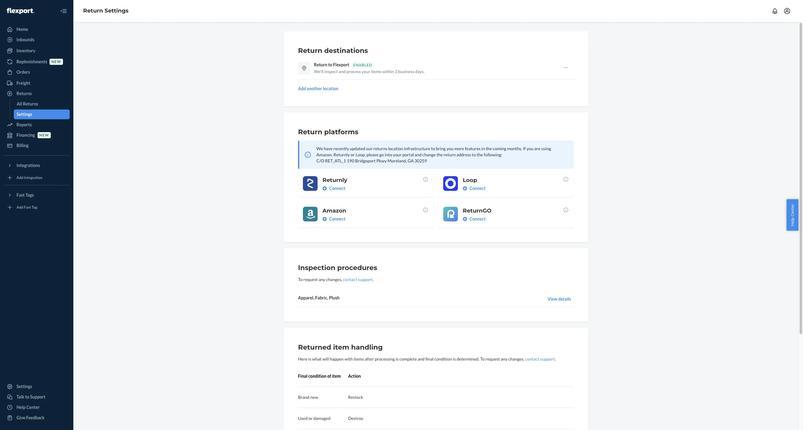 Task type: vqa. For each thing, say whether or not it's contained in the screenshot.
condition to the bottom
yes



Task type: describe. For each thing, give the bounding box(es) containing it.
bring
[[436, 146, 446, 151]]

contact support link for returned item handling
[[526, 356, 555, 362]]

0 horizontal spatial the
[[437, 152, 443, 157]]

loop,
[[356, 152, 366, 157]]

returngo
[[463, 207, 492, 214]]

0 vertical spatial contact
[[343, 277, 357, 282]]

1 vertical spatial changes,
[[509, 356, 525, 362]]

1 horizontal spatial to
[[481, 356, 485, 362]]

returns link
[[4, 89, 70, 99]]

connect for returnly
[[330, 186, 346, 191]]

another
[[307, 86, 322, 91]]

address
[[457, 152, 472, 157]]

1 is from the left
[[309, 356, 312, 362]]

freight link
[[4, 78, 70, 88]]

1 vertical spatial returns
[[23, 101, 38, 106]]

1 you from the left
[[447, 146, 454, 151]]

used or damaged
[[298, 416, 331, 421]]

are
[[535, 146, 541, 151]]

procedures
[[338, 264, 378, 272]]

fast inside dropdown button
[[17, 192, 25, 198]]

reports link
[[4, 120, 70, 130]]

30259
[[415, 158, 427, 163]]

location inside we have recently updated our returns location infrastructure to bring you more features in the coming months. if you are using amazon, returnly or loop, please go into your portal and change the return address to the following: c/o ret_atl_1 190 bridgeport pkwy moreland, ga 30259
[[388, 146, 404, 151]]

help center link
[[4, 403, 70, 412]]

feedback
[[26, 415, 44, 420]]

tag
[[32, 205, 37, 210]]

1 vertical spatial help center
[[17, 405, 40, 410]]

1 horizontal spatial request
[[486, 356, 500, 362]]

help center button
[[787, 199, 799, 231]]

ret_atl_1
[[325, 158, 346, 163]]

location inside add another location button
[[323, 86, 339, 91]]

plus circle image for amazon
[[323, 217, 327, 221]]

2 vertical spatial and
[[418, 356, 425, 362]]

return for return to flexport
[[314, 62, 328, 67]]

destinations
[[324, 47, 368, 55]]

financing
[[17, 132, 35, 138]]

amazon,
[[317, 152, 333, 157]]

center inside button
[[790, 204, 796, 217]]

return
[[444, 152, 456, 157]]

final
[[298, 374, 308, 379]]

return settings
[[83, 7, 129, 14]]

change
[[423, 152, 436, 157]]

inventory link
[[4, 46, 70, 56]]

apparel,
[[298, 295, 315, 300]]

open notifications image
[[772, 7, 779, 15]]

0 horizontal spatial request
[[304, 277, 318, 282]]

happen
[[330, 356, 344, 362]]

0 vertical spatial support
[[358, 277, 373, 282]]

billing
[[17, 143, 29, 148]]

using
[[542, 146, 552, 151]]

returned item handling
[[298, 343, 383, 352]]

fast tags
[[17, 192, 34, 198]]

reports
[[17, 122, 32, 127]]

business
[[399, 69, 415, 74]]

talk to support
[[17, 394, 45, 400]]

0 horizontal spatial condition
[[309, 374, 327, 379]]

0 horizontal spatial items
[[354, 356, 364, 362]]

months.
[[508, 146, 523, 151]]

plus circle image for returnly
[[323, 186, 327, 191]]

2 is from the left
[[396, 356, 399, 362]]

give feedback
[[17, 415, 44, 420]]

connect for loop
[[470, 186, 486, 191]]

add fast tag
[[17, 205, 37, 210]]

ga
[[408, 158, 414, 163]]

all returns
[[17, 101, 38, 106]]

we'll
[[314, 69, 324, 74]]

return settings link
[[83, 7, 129, 14]]

apparel, fabric, plush
[[298, 295, 340, 300]]

all returns link
[[14, 99, 70, 109]]

our
[[366, 146, 373, 151]]

1 vertical spatial item
[[332, 374, 341, 379]]

connect button for returnly
[[323, 185, 346, 192]]

0 vertical spatial items
[[371, 69, 382, 74]]

0 vertical spatial any
[[319, 277, 326, 282]]

support
[[30, 394, 45, 400]]

to request any changes, contact support .
[[298, 277, 374, 282]]

used
[[298, 416, 308, 421]]

connect button for loop
[[463, 185, 486, 192]]

1 horizontal spatial .
[[555, 356, 556, 362]]

freight
[[17, 80, 30, 86]]

1 vertical spatial any
[[501, 356, 508, 362]]

tags
[[26, 192, 34, 198]]

damaged
[[314, 416, 331, 421]]

talk to support button
[[4, 392, 70, 402]]

loop
[[463, 177, 478, 184]]

0 horizontal spatial or
[[309, 416, 313, 421]]

0 horizontal spatial changes,
[[326, 277, 343, 282]]

flexport logo image
[[7, 8, 34, 14]]

portal
[[403, 152, 414, 157]]

integration
[[24, 175, 43, 180]]

talk
[[17, 394, 24, 400]]

integrations
[[17, 163, 40, 168]]

days.
[[415, 69, 425, 74]]

new for financing
[[39, 133, 49, 138]]

brand new
[[298, 395, 318, 400]]

go
[[380, 152, 384, 157]]

amazon
[[323, 207, 347, 214]]

give
[[17, 415, 25, 420]]

help center inside button
[[790, 204, 796, 226]]

0 vertical spatial settings link
[[14, 110, 70, 119]]

add another location
[[298, 86, 339, 91]]

final condition of item
[[298, 374, 341, 379]]

replenishments
[[17, 59, 47, 64]]

handling
[[351, 343, 383, 352]]

to down features
[[472, 152, 476, 157]]

help inside button
[[790, 218, 796, 226]]

return for return platforms
[[298, 128, 323, 136]]

brand
[[298, 395, 310, 400]]

1 vertical spatial support
[[541, 356, 555, 362]]

inbounds
[[17, 37, 34, 42]]

contact support link for inspection procedures
[[343, 277, 373, 282]]

bridgeport
[[355, 158, 376, 163]]

to inside talk to support button
[[25, 394, 29, 400]]

home link
[[4, 24, 70, 34]]

will
[[323, 356, 329, 362]]

coming
[[493, 146, 507, 151]]

0 vertical spatial and
[[339, 69, 346, 74]]

inspection procedures
[[298, 264, 378, 272]]



Task type: locate. For each thing, give the bounding box(es) containing it.
what
[[312, 356, 322, 362]]

connect down loop
[[470, 186, 486, 191]]

plus circle image down amazon
[[323, 217, 327, 221]]

1 horizontal spatial location
[[388, 146, 404, 151]]

3
[[395, 69, 398, 74]]

close navigation image
[[60, 7, 67, 15]]

items
[[371, 69, 382, 74], [354, 356, 364, 362]]

0 vertical spatial or
[[351, 152, 355, 157]]

2 vertical spatial new
[[310, 395, 318, 400]]

is left complete at the bottom of page
[[396, 356, 399, 362]]

.
[[373, 277, 374, 282], [555, 356, 556, 362]]

items left within
[[371, 69, 382, 74]]

1 horizontal spatial help
[[790, 218, 796, 226]]

1 vertical spatial contact support link
[[526, 356, 555, 362]]

0 vertical spatial help center
[[790, 204, 796, 226]]

inventory
[[17, 48, 35, 53]]

your down "enabled"
[[362, 69, 371, 74]]

1 vertical spatial plus circle image
[[463, 217, 468, 221]]

settings link
[[14, 110, 70, 119], [4, 382, 70, 392]]

add integration link
[[4, 173, 70, 183]]

or inside we have recently updated our returns location infrastructure to bring you more features in the coming months. if you are using amazon, returnly or loop, please go into your portal and change the return address to the following: c/o ret_atl_1 190 bridgeport pkwy moreland, ga 30259
[[351, 152, 355, 157]]

0 vertical spatial .
[[373, 277, 374, 282]]

connect down amazon
[[330, 216, 346, 222]]

0 vertical spatial plus circle image
[[323, 186, 327, 191]]

we have recently updated our returns location infrastructure to bring you more features in the coming months. if you are using amazon, returnly or loop, please go into your portal and change the return address to the following: c/o ret_atl_1 190 bridgeport pkwy moreland, ga 30259
[[317, 146, 552, 163]]

fabric,
[[315, 295, 328, 300]]

0 vertical spatial your
[[362, 69, 371, 74]]

platforms
[[324, 128, 359, 136]]

all
[[17, 101, 22, 106]]

1 horizontal spatial contact support link
[[526, 356, 555, 362]]

flexport
[[333, 62, 350, 67]]

add fast tag link
[[4, 203, 70, 212]]

if
[[523, 146, 526, 151]]

or right used on the bottom left
[[309, 416, 313, 421]]

view
[[548, 296, 558, 302]]

0 vertical spatial item
[[333, 343, 350, 352]]

is left what
[[309, 356, 312, 362]]

1 horizontal spatial or
[[351, 152, 355, 157]]

connect button down loop
[[463, 185, 486, 192]]

1 horizontal spatial changes,
[[509, 356, 525, 362]]

with
[[345, 356, 353, 362]]

plus circle image down returngo
[[463, 217, 468, 221]]

0 horizontal spatial contact support link
[[343, 277, 373, 282]]

open account menu image
[[784, 7, 792, 15]]

connect for amazon
[[330, 216, 346, 222]]

you right if
[[527, 146, 534, 151]]

add for add fast tag
[[17, 205, 23, 210]]

fast left tags
[[17, 192, 25, 198]]

1 vertical spatial plus circle image
[[323, 217, 327, 221]]

returnly inside we have recently updated our returns location infrastructure to bring you more features in the coming months. if you are using amazon, returnly or loop, please go into your portal and change the return address to the following: c/o ret_atl_1 190 bridgeport pkwy moreland, ga 30259
[[334, 152, 350, 157]]

contact support link
[[343, 277, 373, 282], [526, 356, 555, 362]]

new
[[52, 59, 61, 64], [39, 133, 49, 138], [310, 395, 318, 400]]

the down bring
[[437, 152, 443, 157]]

plus circle image
[[463, 186, 468, 191], [463, 217, 468, 221]]

process
[[347, 69, 361, 74]]

1 vertical spatial items
[[354, 356, 364, 362]]

your
[[362, 69, 371, 74], [393, 152, 402, 157]]

1 vertical spatial new
[[39, 133, 49, 138]]

1 vertical spatial .
[[555, 356, 556, 362]]

1 horizontal spatial any
[[501, 356, 508, 362]]

3 is from the left
[[453, 356, 456, 362]]

add down fast tags at the left top of page
[[17, 205, 23, 210]]

2 horizontal spatial the
[[486, 146, 492, 151]]

and inside we have recently updated our returns location infrastructure to bring you more features in the coming months. if you are using amazon, returnly or loop, please go into your portal and change the return address to the following: c/o ret_atl_1 190 bridgeport pkwy moreland, ga 30259
[[415, 152, 422, 157]]

return destinations
[[298, 47, 368, 55]]

to
[[298, 277, 303, 282], [481, 356, 485, 362]]

1 vertical spatial settings
[[17, 112, 32, 117]]

0 vertical spatial request
[[304, 277, 318, 282]]

connect
[[330, 186, 346, 191], [470, 186, 486, 191], [330, 216, 346, 222], [470, 216, 486, 222]]

0 horizontal spatial location
[[323, 86, 339, 91]]

help center
[[790, 204, 796, 226], [17, 405, 40, 410]]

orders
[[17, 69, 30, 75]]

more
[[455, 146, 465, 151]]

0 horizontal spatial .
[[373, 277, 374, 282]]

2 you from the left
[[527, 146, 534, 151]]

and left final
[[418, 356, 425, 362]]

0 vertical spatial to
[[298, 277, 303, 282]]

your up moreland,
[[393, 152, 402, 157]]

1 plus circle image from the top
[[323, 186, 327, 191]]

items right the with
[[354, 356, 364, 362]]

1 horizontal spatial is
[[396, 356, 399, 362]]

connect up amazon
[[330, 186, 346, 191]]

fast left tag
[[24, 205, 31, 210]]

0 horizontal spatial any
[[319, 277, 326, 282]]

1 vertical spatial condition
[[309, 374, 327, 379]]

item up happen
[[333, 343, 350, 352]]

and down infrastructure
[[415, 152, 422, 157]]

return to flexport
[[314, 62, 350, 67]]

and down "flexport"
[[339, 69, 346, 74]]

you up return
[[447, 146, 454, 151]]

determined.
[[457, 356, 480, 362]]

we
[[317, 146, 323, 151]]

have
[[324, 146, 333, 151]]

returnly down recently
[[334, 152, 350, 157]]

1 horizontal spatial support
[[541, 356, 555, 362]]

1 horizontal spatial contact
[[526, 356, 540, 362]]

1 vertical spatial location
[[388, 146, 404, 151]]

request down inspection
[[304, 277, 318, 282]]

1 horizontal spatial condition
[[435, 356, 452, 362]]

billing link
[[4, 141, 70, 151]]

add left integration
[[17, 175, 23, 180]]

1 horizontal spatial items
[[371, 69, 382, 74]]

0 horizontal spatial help center
[[17, 405, 40, 410]]

1 vertical spatial center
[[26, 405, 40, 410]]

add inside button
[[298, 86, 306, 91]]

0 horizontal spatial your
[[362, 69, 371, 74]]

into
[[385, 152, 393, 157]]

1 vertical spatial and
[[415, 152, 422, 157]]

2 plus circle image from the top
[[323, 217, 327, 221]]

restock
[[348, 395, 363, 400]]

return for return settings
[[83, 7, 103, 14]]

connect down returngo
[[470, 216, 486, 222]]

0 vertical spatial condition
[[435, 356, 452, 362]]

1 horizontal spatial new
[[52, 59, 61, 64]]

your inside we have recently updated our returns location infrastructure to bring you more features in the coming months. if you are using amazon, returnly or loop, please go into your portal and change the return address to the following: c/o ret_atl_1 190 bridgeport pkwy moreland, ga 30259
[[393, 152, 402, 157]]

inbounds link
[[4, 35, 70, 45]]

to up change
[[431, 146, 435, 151]]

home
[[17, 27, 28, 32]]

connect link
[[463, 216, 569, 222]]

inspect
[[325, 69, 338, 74]]

add another location button
[[298, 86, 339, 92]]

features
[[465, 146, 481, 151]]

0 horizontal spatial to
[[298, 277, 303, 282]]

1 vertical spatial fast
[[24, 205, 31, 210]]

complete
[[400, 356, 417, 362]]

return platforms
[[298, 128, 359, 136]]

connect button for amazon
[[323, 216, 346, 222]]

connect button up amazon
[[323, 185, 346, 192]]

enabled
[[354, 63, 372, 67]]

plus circle image down loop
[[463, 186, 468, 191]]

0 vertical spatial plus circle image
[[463, 186, 468, 191]]

please
[[367, 152, 379, 157]]

1 horizontal spatial your
[[393, 152, 402, 157]]

1 vertical spatial to
[[481, 356, 485, 362]]

to up apparel,
[[298, 277, 303, 282]]

after
[[365, 356, 374, 362]]

give feedback button
[[4, 413, 70, 423]]

new for replenishments
[[52, 59, 61, 64]]

of
[[328, 374, 332, 379]]

settings link up support
[[4, 382, 70, 392]]

returnly down ret_atl_1
[[323, 177, 348, 184]]

2 horizontal spatial new
[[310, 395, 318, 400]]

item
[[333, 343, 350, 352], [332, 374, 341, 379]]

updated
[[350, 146, 366, 151]]

plus circle image inside 'connect' link
[[463, 217, 468, 221]]

returns
[[374, 146, 388, 151]]

1 horizontal spatial center
[[790, 204, 796, 217]]

pkwy
[[377, 158, 387, 163]]

to up inspect
[[328, 62, 333, 67]]

1 horizontal spatial help center
[[790, 204, 796, 226]]

0 horizontal spatial new
[[39, 133, 49, 138]]

add for add integration
[[17, 175, 23, 180]]

0 vertical spatial returnly
[[334, 152, 350, 157]]

0 vertical spatial location
[[323, 86, 339, 91]]

new right brand
[[310, 395, 318, 400]]

0 vertical spatial center
[[790, 204, 796, 217]]

returns right all
[[23, 101, 38, 106]]

plus circle image
[[323, 186, 327, 191], [323, 217, 327, 221]]

any
[[319, 277, 326, 282], [501, 356, 508, 362]]

or up the "190"
[[351, 152, 355, 157]]

1 vertical spatial or
[[309, 416, 313, 421]]

0 horizontal spatial help
[[17, 405, 26, 410]]

1 vertical spatial returnly
[[323, 177, 348, 184]]

inspection
[[298, 264, 336, 272]]

1 vertical spatial contact
[[526, 356, 540, 362]]

here
[[298, 356, 308, 362]]

action
[[348, 374, 361, 379]]

0 vertical spatial settings
[[105, 7, 129, 14]]

returned
[[298, 343, 332, 352]]

the right in
[[486, 146, 492, 151]]

details
[[559, 296, 572, 302]]

you
[[447, 146, 454, 151], [527, 146, 534, 151]]

1 vertical spatial your
[[393, 152, 402, 157]]

the
[[486, 146, 492, 151], [437, 152, 443, 157], [477, 152, 483, 157]]

0 vertical spatial contact support link
[[343, 277, 373, 282]]

to right the 'talk'
[[25, 394, 29, 400]]

1 horizontal spatial the
[[477, 152, 483, 157]]

0 horizontal spatial contact
[[343, 277, 357, 282]]

new up orders link
[[52, 59, 61, 64]]

add left 'another'
[[298, 86, 306, 91]]

1 vertical spatial request
[[486, 356, 500, 362]]

fast tags button
[[4, 190, 70, 200]]

1 vertical spatial add
[[17, 175, 23, 180]]

1 horizontal spatial you
[[527, 146, 534, 151]]

plus circle image up amazon
[[323, 186, 327, 191]]

fast
[[17, 192, 25, 198], [24, 205, 31, 210]]

returns down the freight
[[17, 91, 32, 96]]

settings link down all returns link
[[14, 110, 70, 119]]

is left determined.
[[453, 356, 456, 362]]

190
[[347, 158, 355, 163]]

returns
[[17, 91, 32, 96], [23, 101, 38, 106]]

item right of
[[332, 374, 341, 379]]

condition right final
[[435, 356, 452, 362]]

orders link
[[4, 67, 70, 77]]

0 vertical spatial add
[[298, 86, 306, 91]]

2 vertical spatial add
[[17, 205, 23, 210]]

2 plus circle image from the top
[[463, 217, 468, 221]]

0 horizontal spatial you
[[447, 146, 454, 151]]

0 horizontal spatial is
[[309, 356, 312, 362]]

0 horizontal spatial support
[[358, 277, 373, 282]]

moreland,
[[388, 158, 407, 163]]

return for return destinations
[[298, 47, 323, 55]]

add for add another location
[[298, 86, 306, 91]]

2 horizontal spatial is
[[453, 356, 456, 362]]

0 vertical spatial returns
[[17, 91, 32, 96]]

center
[[790, 204, 796, 217], [26, 405, 40, 410]]

1 vertical spatial settings link
[[4, 382, 70, 392]]

1 vertical spatial help
[[17, 405, 26, 410]]

connect button down amazon
[[323, 216, 346, 222]]

request right determined.
[[486, 356, 500, 362]]

1 plus circle image from the top
[[463, 186, 468, 191]]

0 vertical spatial fast
[[17, 192, 25, 198]]

destroy
[[348, 416, 364, 421]]

location right 'another'
[[323, 86, 339, 91]]

condition left of
[[309, 374, 327, 379]]

add
[[298, 86, 306, 91], [17, 175, 23, 180], [17, 205, 23, 210]]

and
[[339, 69, 346, 74], [415, 152, 422, 157], [418, 356, 425, 362]]

2 vertical spatial settings
[[17, 384, 32, 389]]

0 vertical spatial help
[[790, 218, 796, 226]]

condition
[[435, 356, 452, 362], [309, 374, 327, 379]]

is
[[309, 356, 312, 362], [396, 356, 399, 362], [453, 356, 456, 362]]

the down in
[[477, 152, 483, 157]]

contact
[[343, 277, 357, 282], [526, 356, 540, 362]]

to right determined.
[[481, 356, 485, 362]]

here is what will happen with items after processing is complete and final condition is determined. to request any changes, contact support .
[[298, 356, 556, 362]]

new down 'reports' link
[[39, 133, 49, 138]]

0 horizontal spatial center
[[26, 405, 40, 410]]

c/o
[[317, 158, 325, 163]]

0 vertical spatial new
[[52, 59, 61, 64]]

location up into
[[388, 146, 404, 151]]

add integration
[[17, 175, 43, 180]]



